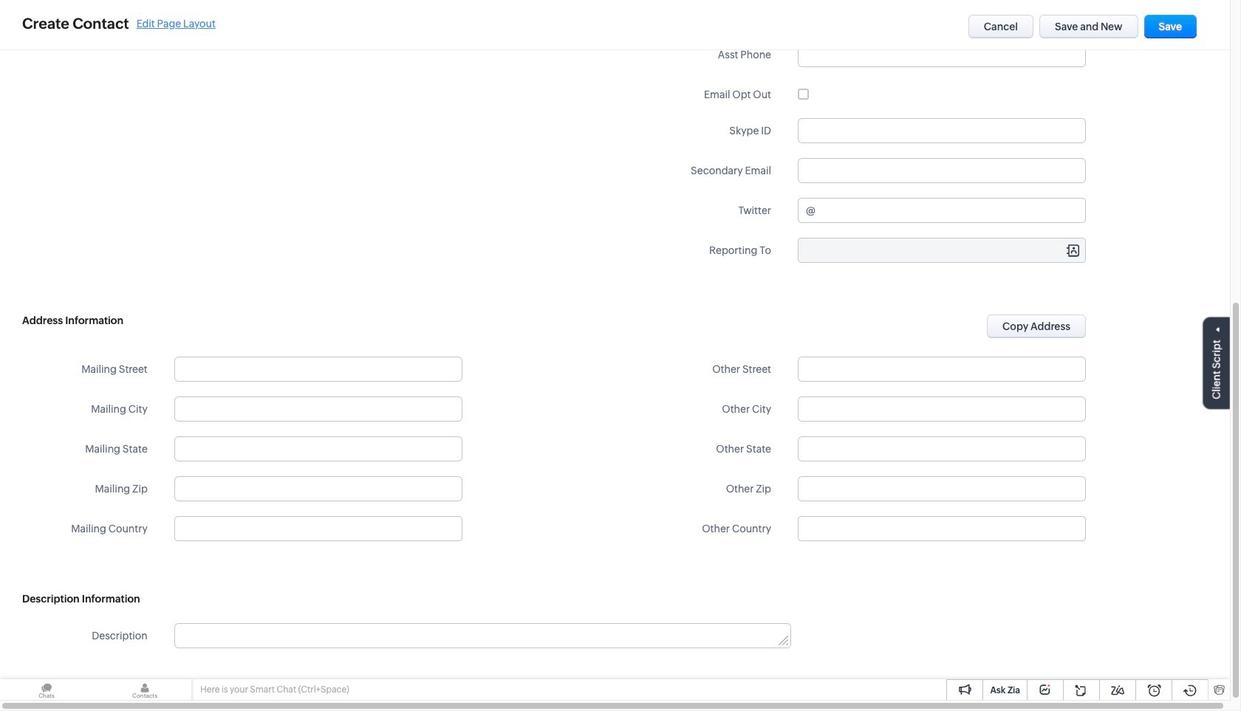Task type: vqa. For each thing, say whether or not it's contained in the screenshot.
Projects
no



Task type: locate. For each thing, give the bounding box(es) containing it.
None field
[[799, 239, 1086, 262], [175, 517, 462, 541], [799, 517, 1086, 541], [799, 239, 1086, 262], [175, 517, 462, 541], [799, 517, 1086, 541]]

MMM D, YYYY text field
[[798, 2, 1087, 27]]

None text field
[[174, 2, 463, 27], [798, 158, 1087, 183], [174, 357, 463, 382], [798, 357, 1087, 382], [174, 397, 463, 422], [174, 2, 463, 27], [798, 158, 1087, 183], [174, 357, 463, 382], [798, 357, 1087, 382], [174, 397, 463, 422]]

None text field
[[798, 42, 1087, 67], [798, 118, 1087, 143], [818, 199, 1086, 222], [799, 239, 1086, 262], [798, 397, 1087, 422], [174, 437, 463, 462], [798, 437, 1087, 462], [174, 477, 463, 502], [798, 477, 1087, 502], [175, 517, 462, 541], [175, 625, 791, 648], [798, 42, 1087, 67], [798, 118, 1087, 143], [818, 199, 1086, 222], [799, 239, 1086, 262], [798, 397, 1087, 422], [174, 437, 463, 462], [798, 437, 1087, 462], [174, 477, 463, 502], [798, 477, 1087, 502], [175, 517, 462, 541], [175, 625, 791, 648]]



Task type: describe. For each thing, give the bounding box(es) containing it.
chats image
[[0, 680, 93, 702]]

contacts image
[[98, 680, 191, 702]]



